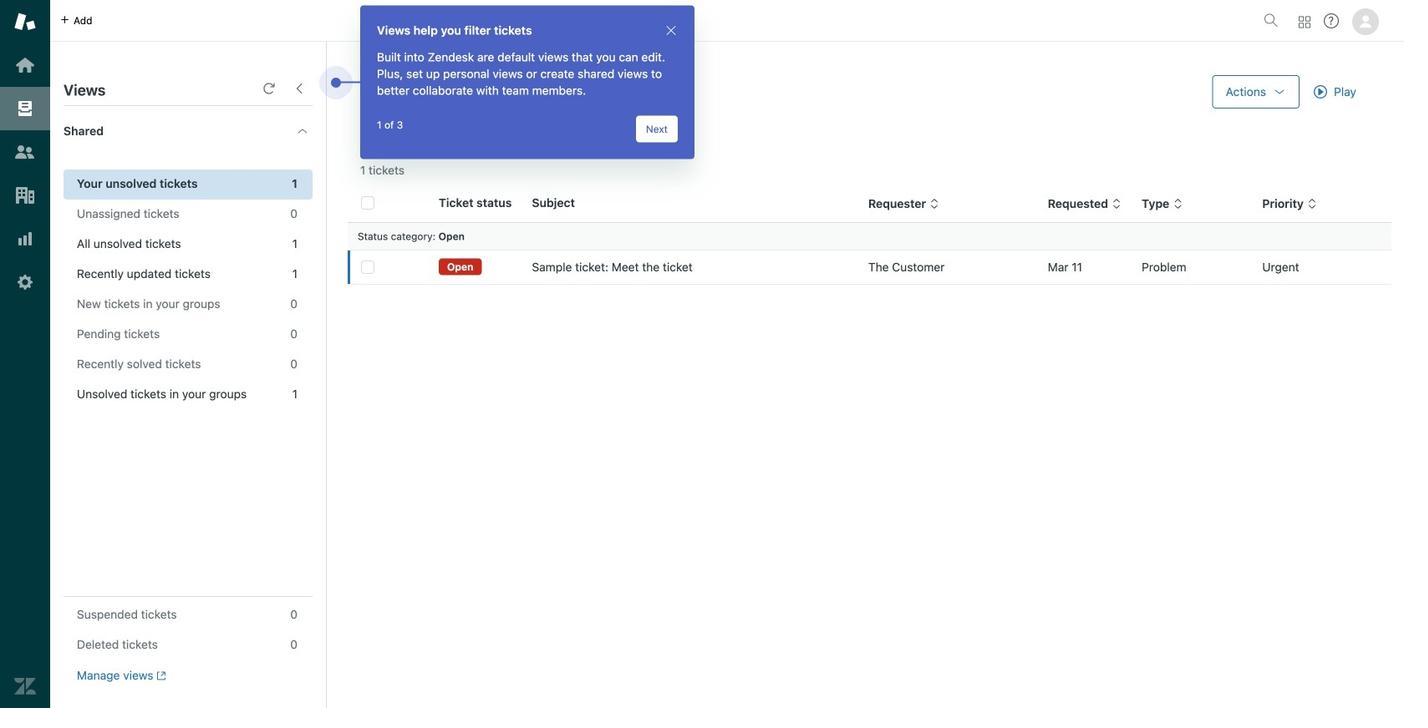 Task type: describe. For each thing, give the bounding box(es) containing it.
opens in a new tab image
[[153, 671, 166, 681]]

refresh views pane image
[[262, 82, 276, 95]]

admin image
[[14, 272, 36, 293]]

zendesk image
[[14, 676, 36, 698]]

views image
[[14, 98, 36, 120]]

main element
[[0, 0, 50, 709]]

customers image
[[14, 141, 36, 163]]

reporting image
[[14, 228, 36, 250]]

zendesk support image
[[14, 11, 36, 33]]



Task type: locate. For each thing, give the bounding box(es) containing it.
close image
[[665, 24, 678, 37]]

get help image
[[1324, 13, 1339, 28]]

dialog
[[360, 5, 695, 159]]

heading
[[50, 106, 326, 156]]

get started image
[[14, 54, 36, 76]]

hide panel views image
[[293, 82, 306, 95]]

zendesk products image
[[1299, 16, 1311, 28]]

row
[[348, 250, 1392, 285]]

organizations image
[[14, 185, 36, 206]]



Task type: vqa. For each thing, say whether or not it's contained in the screenshot.
Get Started "icon"
yes



